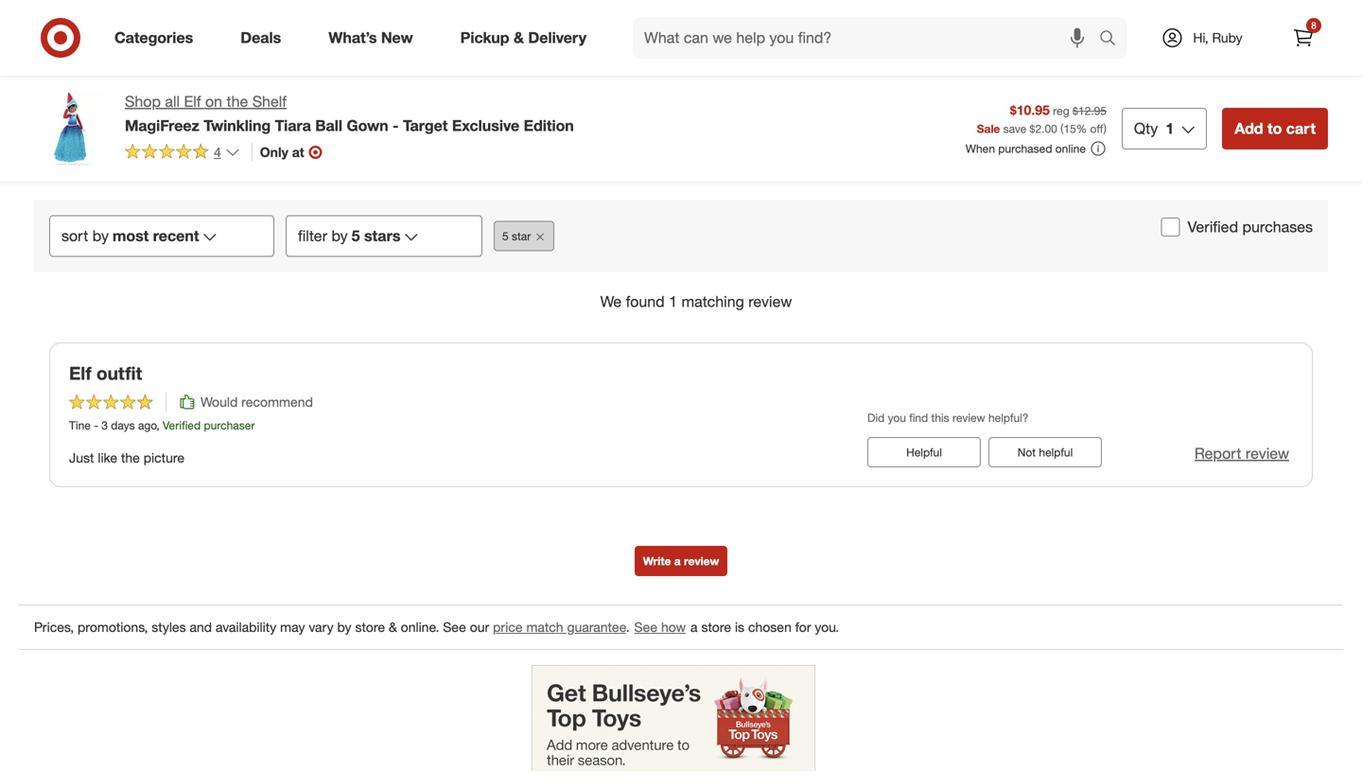 Task type: vqa. For each thing, say whether or not it's contained in the screenshot.
GREAT to the top
no



Task type: describe. For each thing, give the bounding box(es) containing it.
match
[[527, 619, 564, 635]]

75
[[641, 2, 653, 16]]

would
[[201, 394, 238, 410]]

recent
[[153, 226, 199, 245]]

picture
[[144, 450, 185, 466]]

$12.95
[[1073, 104, 1107, 118]]

3 stars
[[352, 38, 386, 52]]

1 up shop all elf on the shelf magifreez twinkling tiara ball gown - target exclusive edition
[[355, 74, 361, 88]]

0 % for stars
[[644, 38, 661, 52]]

guarantee
[[567, 619, 626, 635]]

purchaser
[[204, 418, 255, 432]]

off
[[1091, 122, 1104, 136]]

1 see from the left
[[443, 619, 466, 635]]

2.00
[[1036, 122, 1058, 136]]

sort
[[62, 226, 88, 245]]

vary
[[309, 619, 334, 635]]

days
[[111, 418, 135, 432]]

4 star ratings
[[703, 75, 780, 92]]

What can we help you find? suggestions appear below search field
[[633, 17, 1104, 59]]

pickup & delivery
[[460, 28, 587, 47]]

reg
[[1053, 104, 1070, 118]]

just
[[69, 450, 94, 466]]

2 vertical spatial stars
[[364, 226, 401, 245]]

4 stars
[[352, 20, 386, 34]]

Verified purchases checkbox
[[1162, 217, 1181, 236]]

online.
[[401, 619, 439, 635]]

1 vertical spatial the
[[121, 450, 140, 466]]

1 right qty
[[1166, 119, 1174, 138]]

review right "matching"
[[749, 292, 792, 311]]

save
[[1004, 122, 1027, 136]]

report review button
[[1195, 443, 1290, 465]]

would
[[858, 55, 901, 73]]

ago
[[138, 418, 156, 432]]

shelf
[[252, 92, 287, 111]]

image of magifreez twinkling tiara ball gown - target exclusive edition image
[[34, 91, 110, 167]]

report
[[1195, 444, 1242, 463]]

recommendations
[[855, 76, 962, 93]]

exclusive
[[452, 116, 520, 135]]

only
[[260, 144, 288, 160]]

the inside shop all elf on the shelf magifreez twinkling tiara ball gown - target exclusive edition
[[227, 92, 248, 111]]

did
[[868, 411, 885, 425]]

filter
[[298, 226, 327, 245]]

by for sort by
[[93, 226, 109, 245]]

2 0 from the top
[[644, 56, 650, 70]]

4.8
[[716, 2, 768, 48]]

this
[[932, 411, 950, 425]]

1 horizontal spatial 3
[[352, 38, 358, 52]]

- inside shop all elf on the shelf magifreez twinkling tiara ball gown - target exclusive edition
[[393, 116, 399, 135]]

elf outfit
[[69, 363, 142, 384]]

recommend inside 100 % would recommend 1 recommendations
[[905, 55, 992, 73]]

1 vertical spatial elf
[[69, 363, 92, 384]]

by right vary
[[337, 619, 352, 635]]

1 horizontal spatial &
[[514, 28, 524, 47]]

our
[[470, 619, 489, 635]]

not helpful button
[[989, 437, 1102, 468]]

(
[[1061, 122, 1064, 136]]

helpful
[[1039, 445, 1073, 459]]

magifreez
[[125, 116, 199, 135]]

$
[[1030, 122, 1036, 136]]

and
[[190, 619, 212, 635]]

price
[[493, 619, 523, 635]]

0 horizontal spatial 5
[[352, 226, 360, 245]]

2 store from the left
[[702, 619, 732, 635]]

availability
[[216, 619, 277, 635]]

deals
[[241, 28, 281, 47]]

$10.95 reg $12.95 sale save $ 2.00 ( 15 % off )
[[977, 102, 1107, 136]]

promotions,
[[78, 619, 148, 635]]

write
[[643, 554, 671, 568]]

sort by most recent
[[62, 226, 199, 245]]

cart
[[1287, 119, 1316, 138]]

$10.95
[[1011, 102, 1050, 118]]

,
[[156, 418, 160, 432]]

all
[[165, 92, 180, 111]]

4 inside 4 link
[[214, 144, 221, 160]]

we found 1 matching review
[[601, 292, 792, 311]]

matching
[[682, 292, 745, 311]]

add
[[1235, 119, 1264, 138]]

25 %
[[641, 20, 664, 34]]

on
[[205, 92, 222, 111]]

write a review
[[643, 554, 719, 568]]

categories
[[114, 28, 193, 47]]

categories link
[[98, 17, 217, 59]]

ruby
[[1213, 29, 1243, 46]]

stars for 4 stars
[[362, 20, 386, 34]]

for
[[796, 619, 811, 635]]

you
[[888, 411, 906, 425]]

pickup & delivery link
[[444, 17, 610, 59]]

1 vertical spatial verified
[[163, 418, 201, 432]]

outfit
[[97, 363, 142, 384]]

tine
[[69, 418, 91, 432]]

we
[[601, 292, 622, 311]]

new
[[381, 28, 413, 47]]

is
[[735, 619, 745, 635]]

chosen
[[748, 619, 792, 635]]

not
[[1018, 445, 1036, 459]]

15
[[1064, 122, 1077, 136]]

to
[[1268, 119, 1283, 138]]

add to cart button
[[1223, 108, 1329, 150]]

star for 1
[[364, 74, 383, 88]]

a inside button
[[674, 554, 681, 568]]

prices,
[[34, 619, 74, 635]]

twinkling
[[204, 116, 271, 135]]

8 link
[[1283, 17, 1325, 59]]



Task type: locate. For each thing, give the bounding box(es) containing it.
star for 5
[[512, 229, 531, 243]]

1 horizontal spatial 4
[[352, 20, 358, 34]]

store right vary
[[355, 619, 385, 635]]

a right write
[[674, 554, 681, 568]]

stars for 3 stars
[[362, 38, 386, 52]]

gown
[[347, 116, 389, 135]]

2 vertical spatial 0
[[644, 74, 650, 88]]

0 vertical spatial a
[[674, 554, 681, 568]]

- right gown
[[393, 116, 399, 135]]

1 horizontal spatial verified
[[1188, 217, 1239, 236]]

found
[[626, 292, 665, 311]]

25
[[641, 20, 653, 34]]

3 down 4 stars
[[352, 38, 358, 52]]

0 vertical spatial stars
[[362, 20, 386, 34]]

0 horizontal spatial 3
[[101, 418, 108, 432]]

0 horizontal spatial store
[[355, 619, 385, 635]]

%
[[653, 2, 664, 16], [653, 20, 664, 34], [650, 38, 661, 52], [839, 55, 854, 73], [650, 56, 661, 70], [650, 74, 661, 88], [1077, 122, 1087, 136]]

1 horizontal spatial -
[[393, 116, 399, 135]]

1 vertical spatial 0 %
[[644, 56, 661, 70]]

stars
[[362, 20, 386, 34], [362, 38, 386, 52], [364, 226, 401, 245]]

0 horizontal spatial elf
[[69, 363, 92, 384]]

1 0 from the top
[[644, 38, 650, 52]]

add to cart
[[1235, 119, 1316, 138]]

1 vertical spatial 4
[[703, 75, 711, 92]]

0 horizontal spatial star
[[364, 74, 383, 88]]

2 vertical spatial 0 %
[[644, 74, 661, 88]]

0 %
[[644, 38, 661, 52], [644, 56, 661, 70], [644, 74, 661, 88]]

hi, ruby
[[1194, 29, 1243, 46]]

by right sort at left top
[[93, 226, 109, 245]]

0 horizontal spatial see
[[443, 619, 466, 635]]

advertisement region
[[532, 665, 816, 771]]

0 horizontal spatial -
[[94, 418, 98, 432]]

% inside 100 % would recommend 1 recommendations
[[839, 55, 854, 73]]

online
[[1056, 142, 1086, 156]]

4 for stars
[[352, 20, 358, 34]]

store
[[355, 619, 385, 635], [702, 619, 732, 635]]

by right filter
[[332, 226, 348, 245]]

3
[[352, 38, 358, 52], [101, 418, 108, 432]]

1 horizontal spatial a
[[691, 619, 698, 635]]

5 star
[[502, 229, 531, 243]]

report review
[[1195, 444, 1290, 463]]

see left our
[[443, 619, 466, 635]]

edition
[[524, 116, 574, 135]]

0 for star
[[644, 74, 650, 88]]

3 0 from the top
[[644, 74, 650, 88]]

0 vertical spatial &
[[514, 28, 524, 47]]

0 vertical spatial 3
[[352, 38, 358, 52]]

shop
[[125, 92, 161, 111]]

1 0 % from the top
[[644, 38, 661, 52]]

did you find this review helpful?
[[868, 411, 1029, 425]]

1 down what can we help you find? suggestions appear below search field
[[843, 76, 851, 93]]

verified right verified purchases checkbox
[[1188, 217, 1239, 236]]

stars down 4 stars
[[362, 38, 386, 52]]

2 horizontal spatial star
[[714, 75, 737, 92]]

4 left ratings
[[703, 75, 711, 92]]

deals link
[[224, 17, 305, 59]]

search
[[1091, 30, 1137, 49]]

helpful?
[[989, 411, 1029, 425]]

qty 1
[[1134, 119, 1174, 138]]

at
[[292, 144, 304, 160]]

not helpful
[[1018, 445, 1073, 459]]

.
[[626, 619, 630, 635]]

0 vertical spatial verified
[[1188, 217, 1239, 236]]

how
[[661, 619, 686, 635]]

100
[[814, 55, 839, 73]]

like
[[98, 450, 117, 466]]

recommend up purchaser
[[241, 394, 313, 410]]

2 0 % from the top
[[644, 56, 661, 70]]

0 vertical spatial 0 %
[[644, 38, 661, 52]]

4 up the 3 stars
[[352, 20, 358, 34]]

only at
[[260, 144, 304, 160]]

& right the pickup
[[514, 28, 524, 47]]

the right like
[[121, 450, 140, 466]]

5 inside button
[[502, 229, 509, 243]]

0 horizontal spatial recommend
[[241, 394, 313, 410]]

1 horizontal spatial elf
[[184, 92, 201, 111]]

3 left days
[[101, 418, 108, 432]]

0 horizontal spatial &
[[389, 619, 397, 635]]

1 vertical spatial stars
[[362, 38, 386, 52]]

1 horizontal spatial star
[[512, 229, 531, 243]]

1 store from the left
[[355, 619, 385, 635]]

% inside $10.95 reg $12.95 sale save $ 2.00 ( 15 % off )
[[1077, 122, 1087, 136]]

4 link
[[125, 143, 240, 165]]

2 see from the left
[[634, 619, 658, 635]]

0 for stars
[[644, 38, 650, 52]]

1 inside 100 % would recommend 1 recommendations
[[843, 76, 851, 93]]

0
[[644, 38, 650, 52], [644, 56, 650, 70], [644, 74, 650, 88]]

1 vertical spatial 3
[[101, 418, 108, 432]]

hi,
[[1194, 29, 1209, 46]]

1 vertical spatial 0
[[644, 56, 650, 70]]

when
[[966, 142, 996, 156]]

review inside button
[[1246, 444, 1290, 463]]

elf inside shop all elf on the shelf magifreez twinkling tiara ball gown - target exclusive edition
[[184, 92, 201, 111]]

3 0 % from the top
[[644, 74, 661, 88]]

review right this
[[953, 411, 986, 425]]

0 vertical spatial elf
[[184, 92, 201, 111]]

qty
[[1134, 119, 1158, 138]]

-
[[393, 116, 399, 135], [94, 418, 98, 432]]

elf left outfit
[[69, 363, 92, 384]]

just like the picture
[[69, 450, 185, 466]]

prices, promotions, styles and availability may vary by store & online. see our price match guarantee . see how a store is chosen for you.
[[34, 619, 839, 635]]

stars up the 3 stars
[[362, 20, 386, 34]]

write a review button
[[635, 546, 728, 576]]

find
[[910, 411, 928, 425]]

1 star
[[355, 74, 383, 88]]

the
[[227, 92, 248, 111], [121, 450, 140, 466]]

store left is
[[702, 619, 732, 635]]

5
[[352, 226, 360, 245], [502, 229, 509, 243]]

a
[[674, 554, 681, 568], [691, 619, 698, 635]]

stars right filter
[[364, 226, 401, 245]]

)
[[1104, 122, 1107, 136]]

what's new
[[329, 28, 413, 47]]

1 horizontal spatial the
[[227, 92, 248, 111]]

1 vertical spatial -
[[94, 418, 98, 432]]

elf right the all
[[184, 92, 201, 111]]

search button
[[1091, 17, 1137, 62]]

2 horizontal spatial 4
[[703, 75, 711, 92]]

1 horizontal spatial store
[[702, 619, 732, 635]]

helpful button
[[868, 437, 981, 468]]

filter by 5 stars
[[298, 226, 401, 245]]

the right on in the top left of the page
[[227, 92, 248, 111]]

0 vertical spatial -
[[393, 116, 399, 135]]

8
[[1312, 19, 1317, 31]]

0 vertical spatial 4
[[352, 20, 358, 34]]

4 down twinkling
[[214, 144, 221, 160]]

1 vertical spatial &
[[389, 619, 397, 635]]

recommend up recommendations
[[905, 55, 992, 73]]

0 horizontal spatial 4
[[214, 144, 221, 160]]

star for 4
[[714, 75, 737, 92]]

0 vertical spatial recommend
[[905, 55, 992, 73]]

0 vertical spatial 0
[[644, 38, 650, 52]]

verified right , in the left of the page
[[163, 418, 201, 432]]

review right write
[[684, 554, 719, 568]]

0 vertical spatial the
[[227, 92, 248, 111]]

may
[[280, 619, 305, 635]]

0 % for star
[[644, 74, 661, 88]]

2 vertical spatial 4
[[214, 144, 221, 160]]

0 horizontal spatial a
[[674, 554, 681, 568]]

- right tine
[[94, 418, 98, 432]]

review
[[749, 292, 792, 311], [953, 411, 986, 425], [1246, 444, 1290, 463], [684, 554, 719, 568]]

100 % would recommend 1 recommendations
[[814, 55, 992, 93]]

review right report
[[1246, 444, 1290, 463]]

& left online. in the left bottom of the page
[[389, 619, 397, 635]]

1 horizontal spatial recommend
[[905, 55, 992, 73]]

1
[[355, 74, 361, 88], [843, 76, 851, 93], [1166, 119, 1174, 138], [669, 292, 678, 311]]

4 for star
[[703, 75, 711, 92]]

by for filter by
[[332, 226, 348, 245]]

1 horizontal spatial 5
[[502, 229, 509, 243]]

purchased
[[999, 142, 1053, 156]]

0 horizontal spatial verified
[[163, 418, 201, 432]]

most
[[113, 226, 149, 245]]

1 right "found"
[[669, 292, 678, 311]]

tiara
[[275, 116, 311, 135]]

1 vertical spatial recommend
[[241, 394, 313, 410]]

verified purchases
[[1188, 217, 1313, 236]]

see right .
[[634, 619, 658, 635]]

star
[[364, 74, 383, 88], [714, 75, 737, 92], [512, 229, 531, 243]]

1 horizontal spatial see
[[634, 619, 658, 635]]

elf
[[184, 92, 201, 111], [69, 363, 92, 384]]

0 horizontal spatial the
[[121, 450, 140, 466]]

1 vertical spatial a
[[691, 619, 698, 635]]

5 star button
[[494, 221, 555, 251]]

ball
[[315, 116, 343, 135]]

delivery
[[528, 28, 587, 47]]

target
[[403, 116, 448, 135]]

review inside button
[[684, 554, 719, 568]]

star inside button
[[512, 229, 531, 243]]

would recommend
[[201, 394, 313, 410]]

a right how
[[691, 619, 698, 635]]



